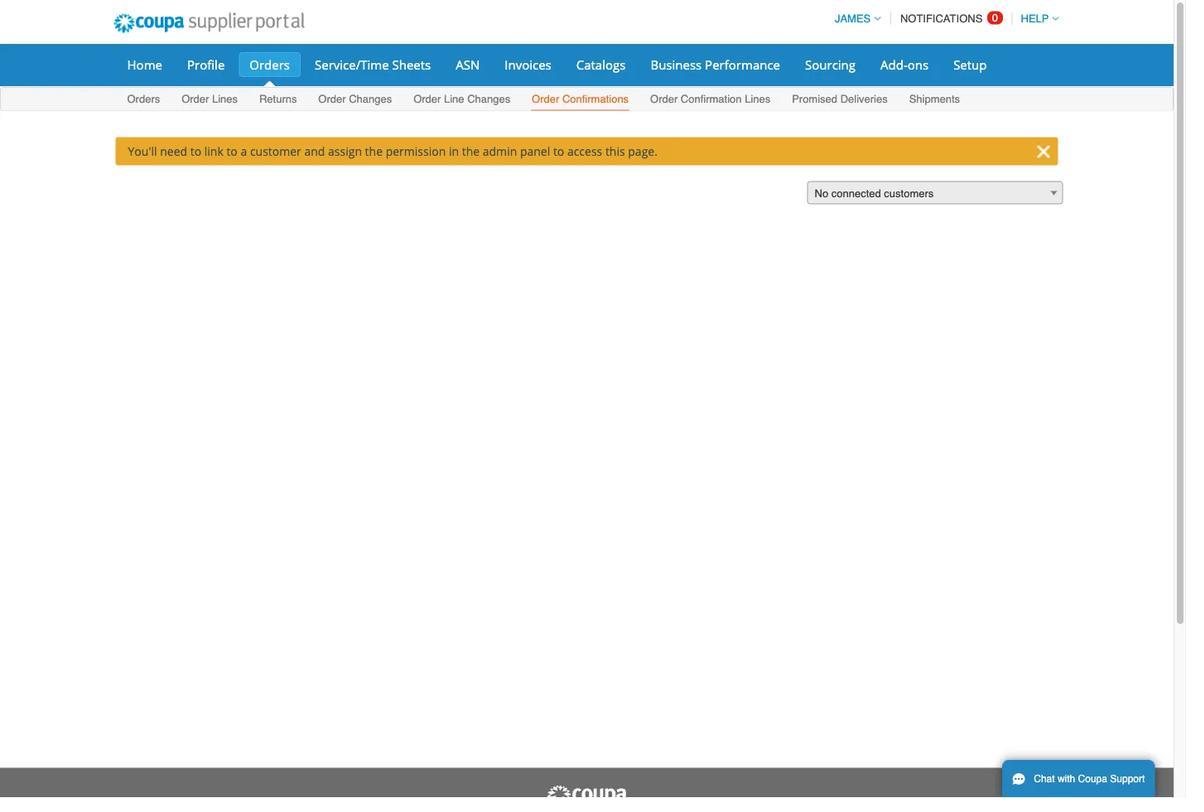 Task type: locate. For each thing, give the bounding box(es) containing it.
order confirmations link
[[531, 89, 630, 111]]

panel
[[520, 143, 551, 159]]

order down the invoices link
[[532, 93, 560, 105]]

james link
[[828, 12, 881, 25]]

0 horizontal spatial coupa supplier portal image
[[102, 2, 316, 44]]

help
[[1022, 12, 1050, 25]]

to right panel
[[554, 143, 565, 159]]

service/time
[[315, 56, 389, 73]]

to left link
[[190, 143, 201, 159]]

2 the from the left
[[462, 143, 480, 159]]

profile link
[[177, 52, 236, 77]]

1 horizontal spatial to
[[227, 143, 238, 159]]

the
[[365, 143, 383, 159], [462, 143, 480, 159]]

assign
[[328, 143, 362, 159]]

chat with coupa support button
[[1003, 760, 1156, 798]]

order line changes
[[414, 93, 511, 105]]

sourcing
[[806, 56, 856, 73]]

confirmation
[[681, 93, 742, 105]]

invoices
[[505, 56, 552, 73]]

0 horizontal spatial orders link
[[126, 89, 161, 111]]

2 horizontal spatial to
[[554, 143, 565, 159]]

home
[[127, 56, 162, 73]]

1 vertical spatial coupa supplier portal image
[[546, 784, 629, 798]]

order line changes link
[[413, 89, 512, 111]]

0 vertical spatial orders link
[[239, 52, 301, 77]]

shipments
[[910, 93, 961, 105]]

0 horizontal spatial to
[[190, 143, 201, 159]]

lines
[[212, 93, 238, 105], [745, 93, 771, 105]]

4 order from the left
[[532, 93, 560, 105]]

notifications
[[901, 12, 983, 25]]

orders up returns
[[250, 56, 290, 73]]

orders
[[250, 56, 290, 73], [127, 93, 160, 105]]

orders down home link
[[127, 93, 160, 105]]

asn link
[[445, 52, 491, 77]]

shipments link
[[909, 89, 961, 111]]

line
[[444, 93, 465, 105]]

order down profile link
[[182, 93, 209, 105]]

promised deliveries
[[792, 93, 888, 105]]

0 horizontal spatial lines
[[212, 93, 238, 105]]

and
[[305, 143, 325, 159]]

returns
[[259, 93, 297, 105]]

order inside "link"
[[414, 93, 441, 105]]

order lines link
[[181, 89, 239, 111]]

order
[[182, 93, 209, 105], [319, 93, 346, 105], [414, 93, 441, 105], [532, 93, 560, 105], [651, 93, 678, 105]]

the right the assign
[[365, 143, 383, 159]]

1 order from the left
[[182, 93, 209, 105]]

order down business
[[651, 93, 678, 105]]

order left line at left
[[414, 93, 441, 105]]

promised
[[792, 93, 838, 105]]

to left a in the left top of the page
[[227, 143, 238, 159]]

connected
[[832, 187, 882, 200]]

0 horizontal spatial changes
[[349, 93, 392, 105]]

the right in
[[462, 143, 480, 159]]

order down service/time
[[319, 93, 346, 105]]

changes
[[349, 93, 392, 105], [468, 93, 511, 105]]

lines down profile link
[[212, 93, 238, 105]]

1 vertical spatial orders link
[[126, 89, 161, 111]]

add-ons
[[881, 56, 929, 73]]

navigation
[[828, 2, 1060, 35]]

order for order lines
[[182, 93, 209, 105]]

lines down the 'performance'
[[745, 93, 771, 105]]

5 order from the left
[[651, 93, 678, 105]]

No connected customers text field
[[808, 182, 1063, 205]]

order confirmation lines
[[651, 93, 771, 105]]

1 horizontal spatial lines
[[745, 93, 771, 105]]

order for order changes
[[319, 93, 346, 105]]

order changes
[[319, 93, 392, 105]]

promised deliveries link
[[792, 89, 889, 111]]

0 horizontal spatial the
[[365, 143, 383, 159]]

page.
[[628, 143, 658, 159]]

0 horizontal spatial orders
[[127, 93, 160, 105]]

a
[[241, 143, 247, 159]]

coupa supplier portal image
[[102, 2, 316, 44], [546, 784, 629, 798]]

orders link up returns
[[239, 52, 301, 77]]

1 horizontal spatial changes
[[468, 93, 511, 105]]

chat with coupa support
[[1035, 773, 1146, 785]]

need
[[160, 143, 187, 159]]

3 order from the left
[[414, 93, 441, 105]]

1 horizontal spatial the
[[462, 143, 480, 159]]

1 changes from the left
[[349, 93, 392, 105]]

2 order from the left
[[319, 93, 346, 105]]

order confirmations
[[532, 93, 629, 105]]

2 changes from the left
[[468, 93, 511, 105]]

changes down the "service/time sheets" link
[[349, 93, 392, 105]]

james
[[835, 12, 871, 25]]

2 lines from the left
[[745, 93, 771, 105]]

orders link down home link
[[126, 89, 161, 111]]

add-
[[881, 56, 908, 73]]

orders link
[[239, 52, 301, 77], [126, 89, 161, 111]]

asn
[[456, 56, 480, 73]]

1 horizontal spatial orders
[[250, 56, 290, 73]]

order changes link
[[318, 89, 393, 111]]

returns link
[[259, 89, 298, 111]]

to
[[190, 143, 201, 159], [227, 143, 238, 159], [554, 143, 565, 159]]

setup link
[[943, 52, 998, 77]]

add-ons link
[[870, 52, 940, 77]]

changes right line at left
[[468, 93, 511, 105]]

profile
[[187, 56, 225, 73]]

navigation containing notifications 0
[[828, 2, 1060, 35]]

service/time sheets link
[[304, 52, 442, 77]]



Task type: vqa. For each thing, say whether or not it's contained in the screenshot.
5th order
yes



Task type: describe. For each thing, give the bounding box(es) containing it.
catalogs
[[577, 56, 626, 73]]

order for order confirmation lines
[[651, 93, 678, 105]]

changes inside "link"
[[468, 93, 511, 105]]

business performance link
[[640, 52, 792, 77]]

No connected customers field
[[808, 181, 1064, 205]]

order confirmation lines link
[[650, 89, 772, 111]]

no connected customers
[[815, 187, 934, 200]]

0 vertical spatial coupa supplier portal image
[[102, 2, 316, 44]]

this
[[606, 143, 625, 159]]

ons
[[908, 56, 929, 73]]

1 horizontal spatial orders link
[[239, 52, 301, 77]]

in
[[449, 143, 459, 159]]

admin
[[483, 143, 517, 159]]

support
[[1111, 773, 1146, 785]]

permission
[[386, 143, 446, 159]]

order lines
[[182, 93, 238, 105]]

0 vertical spatial orders
[[250, 56, 290, 73]]

help link
[[1014, 12, 1060, 25]]

sourcing link
[[795, 52, 867, 77]]

home link
[[116, 52, 173, 77]]

1 vertical spatial orders
[[127, 93, 160, 105]]

2 to from the left
[[227, 143, 238, 159]]

you'll need to link to a customer and assign the permission in the admin panel to access this page.
[[128, 143, 658, 159]]

1 lines from the left
[[212, 93, 238, 105]]

confirmations
[[563, 93, 629, 105]]

with
[[1058, 773, 1076, 785]]

performance
[[705, 56, 781, 73]]

setup
[[954, 56, 987, 73]]

link
[[205, 143, 224, 159]]

3 to from the left
[[554, 143, 565, 159]]

order for order confirmations
[[532, 93, 560, 105]]

invoices link
[[494, 52, 563, 77]]

notifications 0
[[901, 12, 999, 25]]

no
[[815, 187, 829, 200]]

1 the from the left
[[365, 143, 383, 159]]

1 horizontal spatial coupa supplier portal image
[[546, 784, 629, 798]]

service/time sheets
[[315, 56, 431, 73]]

business
[[651, 56, 702, 73]]

coupa
[[1079, 773, 1108, 785]]

customer
[[250, 143, 302, 159]]

customers
[[885, 187, 934, 200]]

sheets
[[392, 56, 431, 73]]

1 to from the left
[[190, 143, 201, 159]]

catalogs link
[[566, 52, 637, 77]]

order for order line changes
[[414, 93, 441, 105]]

0
[[993, 12, 999, 24]]

business performance
[[651, 56, 781, 73]]

you'll
[[128, 143, 157, 159]]

chat
[[1035, 773, 1056, 785]]

access
[[568, 143, 603, 159]]

deliveries
[[841, 93, 888, 105]]



